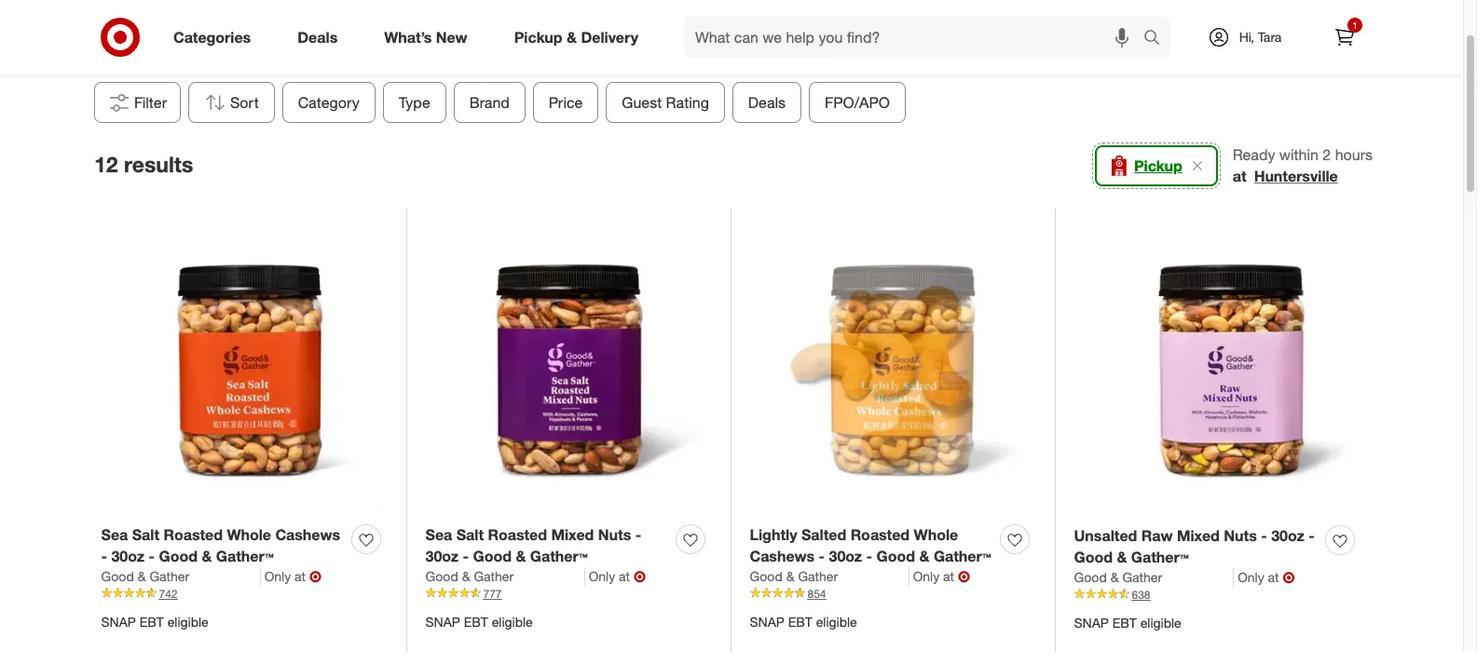 Task type: describe. For each thing, give the bounding box(es) containing it.
gather™ for sea salt roasted mixed nuts - 30oz - good & gather™
[[530, 547, 588, 566]]

deals for deals link
[[298, 28, 338, 46]]

search button
[[1135, 17, 1180, 62]]

within
[[1280, 146, 1319, 164]]

ebt for sea salt roasted whole cashews - 30oz - good & gather™
[[140, 614, 164, 630]]

eligible for sea salt roasted whole cashews - 30oz - good & gather™
[[167, 614, 209, 630]]

sea salt roasted whole cashews - 30oz - good & gather™ link
[[101, 525, 344, 567]]

854 link
[[750, 586, 1037, 602]]

777 link
[[425, 586, 713, 602]]

fpo/apo button
[[809, 82, 906, 123]]

eligible for unsalted raw mixed nuts - 30oz - good & gather™
[[1141, 615, 1182, 631]]

ebt for lightly salted roasted whole cashews - 30oz - good & gather™
[[788, 614, 813, 630]]

deals for deals button
[[748, 93, 786, 112]]

price
[[549, 93, 583, 112]]

snap ebt eligible for lightly salted roasted whole cashews - 30oz - good & gather™
[[750, 614, 857, 630]]

unsalted raw mixed nuts - 30oz - good & gather™
[[1074, 527, 1315, 567]]

guest rating
[[622, 93, 709, 112]]

pickup for pickup & delivery
[[514, 28, 563, 46]]

only at ¬ for sea salt roasted mixed nuts - 30oz - good & gather™
[[589, 567, 646, 586]]

30oz for sea salt roasted whole cashews - 30oz - good & gather™
[[111, 547, 145, 566]]

ready within 2 hours at huntersville
[[1233, 146, 1373, 185]]

price button
[[533, 82, 599, 123]]

good & gather link for lightly salted roasted whole cashews - 30oz - good & gather™
[[750, 567, 909, 586]]

12 results
[[94, 151, 193, 177]]

good inside lightly salted roasted whole cashews - 30oz - good & gather™
[[877, 547, 915, 566]]

only for lightly salted roasted whole cashews - 30oz - good & gather™
[[913, 568, 940, 584]]

& inside sea salt roasted whole cashews - 30oz - good & gather™
[[202, 547, 212, 566]]

good & gather link for sea salt roasted whole cashews - 30oz - good & gather™
[[101, 567, 261, 586]]

sea for sea salt roasted whole cashews - 30oz - good & gather™
[[101, 526, 128, 544]]

only for sea salt roasted whole cashews - 30oz - good & gather™
[[264, 568, 291, 584]]

gather™ inside unsalted raw mixed nuts - 30oz - good & gather™
[[1131, 548, 1189, 567]]

categories
[[173, 28, 251, 46]]

items
[[724, 37, 760, 56]]

eligible for lightly salted roasted whole cashews - 30oz - good & gather™
[[816, 614, 857, 630]]

only for sea salt roasted mixed nuts - 30oz - good & gather™
[[589, 568, 615, 584]]

sea salt roasted whole cashews - 30oz - good & gather™
[[101, 526, 340, 566]]

good & gather for unsalted raw mixed nuts - 30oz - good & gather™
[[1074, 569, 1163, 585]]

type button
[[383, 82, 446, 123]]

sea for sea salt roasted mixed nuts - 30oz - good & gather™
[[425, 526, 452, 544]]

good & gather for sea salt roasted whole cashews - 30oz - good & gather™
[[101, 568, 189, 584]]

categories link
[[158, 17, 274, 58]]

salt for sea salt roasted mixed nuts - 30oz - good & gather™
[[456, 526, 484, 544]]

lightly salted roasted whole cashews - 30oz - good & gather™ link
[[750, 525, 993, 567]]

& inside the sea salt roasted mixed nuts - 30oz - good & gather™
[[516, 547, 526, 566]]

roasted for sea salt roasted mixed nuts - 30oz - good & gather™
[[488, 526, 547, 544]]

gather™ for lightly salted roasted whole cashews - 30oz - good & gather™
[[934, 547, 991, 566]]

gather for sea salt roasted mixed nuts - 30oz - good & gather™
[[474, 568, 514, 584]]

results
[[124, 151, 193, 177]]

type
[[399, 93, 431, 112]]

category button
[[282, 82, 376, 123]]

salt for sea salt roasted whole cashews - 30oz - good & gather™
[[132, 526, 159, 544]]

at for lightly salted roasted whole cashews - 30oz - good & gather™
[[943, 568, 954, 584]]

pickup button
[[1095, 145, 1218, 186]]

hi, tara
[[1239, 29, 1282, 45]]

delivery
[[581, 28, 639, 46]]

raw
[[1142, 527, 1173, 545]]

brand button
[[454, 82, 526, 123]]

deals link
[[282, 17, 361, 58]]

nuts inside the sea salt roasted mixed nuts - 30oz - good & gather™
[[598, 526, 631, 544]]

fpo/apo
[[825, 93, 890, 112]]

sea salt roasted mixed nuts - 30oz - good & gather™
[[425, 526, 642, 566]]

gather for unsalted raw mixed nuts - 30oz - good & gather™
[[1123, 569, 1163, 585]]

whole for lightly salted roasted whole cashews - 30oz - good & gather™
[[914, 526, 958, 544]]

guest
[[622, 93, 662, 112]]

good inside unsalted raw mixed nuts - 30oz - good & gather™
[[1074, 548, 1113, 567]]

deals button
[[733, 82, 802, 123]]

ebt for sea salt roasted mixed nuts - 30oz - good & gather™
[[464, 614, 488, 630]]

filter
[[134, 93, 167, 112]]

638 link
[[1074, 587, 1362, 603]]

ready
[[1233, 146, 1275, 164]]

& inside unsalted raw mixed nuts - 30oz - good & gather™
[[1117, 548, 1127, 567]]

638
[[1132, 588, 1151, 602]]

sea salt roasted mixed nuts - 30oz - good & gather™ link
[[425, 525, 669, 567]]

mixed inside the sea salt roasted mixed nuts - 30oz - good & gather™
[[551, 526, 594, 544]]

pickup & delivery
[[514, 28, 639, 46]]

only at ¬ for unsalted raw mixed nuts - 30oz - good & gather™
[[1238, 568, 1295, 587]]

2
[[1323, 146, 1331, 164]]

tara
[[1258, 29, 1282, 45]]

eligible for sea salt roasted mixed nuts - 30oz - good & gather™
[[492, 614, 533, 630]]

what's new link
[[368, 17, 491, 58]]

guest rating button
[[606, 82, 725, 123]]

cashews for sea salt roasted whole cashews - 30oz - good & gather™
[[275, 526, 340, 544]]

742 link
[[101, 586, 388, 602]]

ebt for unsalted raw mixed nuts - 30oz - good & gather™
[[1113, 615, 1137, 631]]

whole for sea salt roasted whole cashews - 30oz - good & gather™
[[227, 526, 271, 544]]



Task type: locate. For each thing, give the bounding box(es) containing it.
gather™ inside the sea salt roasted mixed nuts - 30oz - good & gather™
[[530, 547, 588, 566]]

new
[[436, 28, 468, 46]]

1 link
[[1324, 17, 1366, 58]]

gather™ for sea salt roasted whole cashews - 30oz - good & gather™
[[216, 547, 274, 566]]

pickup inside pickup button
[[1134, 157, 1183, 175]]

0 horizontal spatial cashews
[[275, 526, 340, 544]]

1 horizontal spatial 12
[[703, 37, 720, 56]]

mixed up 777 link
[[551, 526, 594, 544]]

good & gather link up 777
[[425, 567, 585, 586]]

mixed inside unsalted raw mixed nuts - 30oz - good & gather™
[[1177, 527, 1220, 545]]

huntersville button
[[1254, 166, 1338, 187]]

sort button
[[188, 82, 275, 123]]

cashews down lightly
[[750, 547, 815, 566]]

gather™ down raw
[[1131, 548, 1189, 567]]

¬ for sea salt roasted mixed nuts - 30oz - good & gather™
[[634, 567, 646, 586]]

gather™ up 854 link
[[934, 547, 991, 566]]

good & gather link for sea salt roasted mixed nuts - 30oz - good & gather™
[[425, 567, 585, 586]]

30oz inside the sea salt roasted mixed nuts - 30oz - good & gather™
[[425, 547, 459, 566]]

good inside the sea salt roasted mixed nuts - 30oz - good & gather™
[[473, 547, 512, 566]]

good & gather
[[101, 568, 189, 584], [425, 568, 514, 584], [750, 568, 838, 584], [1074, 569, 1163, 585]]

search
[[1135, 29, 1180, 48]]

854
[[808, 587, 826, 601]]

only at ¬ for lightly salted roasted whole cashews - 30oz - good & gather™
[[913, 567, 970, 586]]

&
[[567, 28, 577, 46], [202, 547, 212, 566], [516, 547, 526, 566], [919, 547, 930, 566], [1117, 548, 1127, 567], [138, 568, 146, 584], [462, 568, 470, 584], [786, 568, 795, 584], [1111, 569, 1119, 585]]

only for unsalted raw mixed nuts - 30oz - good & gather™
[[1238, 569, 1265, 585]]

good & gather link up 854
[[750, 567, 909, 586]]

roasted inside sea salt roasted whole cashews - 30oz - good & gather™
[[164, 526, 223, 544]]

1 horizontal spatial pickup
[[1134, 157, 1183, 175]]

gather
[[149, 568, 189, 584], [474, 568, 514, 584], [798, 568, 838, 584], [1123, 569, 1163, 585]]

¬
[[309, 567, 322, 586], [634, 567, 646, 586], [958, 567, 970, 586], [1283, 568, 1295, 587]]

2 salt from the left
[[456, 526, 484, 544]]

gather™ up "742" link
[[216, 547, 274, 566]]

cashews for lightly salted roasted whole cashews - 30oz - good & gather™
[[750, 547, 815, 566]]

gather™ up 777 link
[[530, 547, 588, 566]]

snap ebt eligible for sea salt roasted mixed nuts - 30oz - good & gather™
[[425, 614, 533, 630]]

12 left results
[[94, 151, 118, 177]]

whole up "742" link
[[227, 526, 271, 544]]

742
[[159, 587, 178, 601]]

2 horizontal spatial roasted
[[851, 526, 910, 544]]

eligible down 854
[[816, 614, 857, 630]]

0 horizontal spatial roasted
[[164, 526, 223, 544]]

huntersville
[[1254, 167, 1338, 185]]

nuts inside unsalted raw mixed nuts - 30oz - good & gather™
[[1224, 527, 1257, 545]]

salt
[[132, 526, 159, 544], [456, 526, 484, 544]]

pickup
[[514, 28, 563, 46], [1134, 157, 1183, 175]]

0 vertical spatial deals
[[298, 28, 338, 46]]

gather™ inside sea salt roasted whole cashews - 30oz - good & gather™
[[216, 547, 274, 566]]

gather for lightly salted roasted whole cashews - 30oz - good & gather™
[[798, 568, 838, 584]]

nuts
[[598, 526, 631, 544], [1224, 527, 1257, 545]]

0 vertical spatial cashews
[[275, 526, 340, 544]]

good & gather up 777
[[425, 568, 514, 584]]

only up 854 link
[[913, 568, 940, 584]]

0 horizontal spatial salt
[[132, 526, 159, 544]]

cashews
[[275, 526, 340, 544], [750, 547, 815, 566]]

0 horizontal spatial 12
[[94, 151, 118, 177]]

at up 777 link
[[619, 568, 630, 584]]

30oz inside unsalted raw mixed nuts - 30oz - good & gather™
[[1272, 527, 1305, 545]]

777
[[483, 587, 502, 601]]

1 roasted from the left
[[164, 526, 223, 544]]

snap ebt eligible down 777
[[425, 614, 533, 630]]

good inside sea salt roasted whole cashews - 30oz - good & gather™
[[159, 547, 198, 566]]

pickup inside pickup & delivery link
[[514, 28, 563, 46]]

roasted up 742
[[164, 526, 223, 544]]

hours
[[1335, 146, 1373, 164]]

sort
[[230, 93, 259, 112]]

unsalted
[[1074, 527, 1137, 545]]

ebt down 854
[[788, 614, 813, 630]]

good & gather link up 638
[[1074, 568, 1234, 587]]

1 vertical spatial cashews
[[750, 547, 815, 566]]

1 vertical spatial pickup
[[1134, 157, 1183, 175]]

eligible down 638
[[1141, 615, 1182, 631]]

at
[[1233, 167, 1247, 185], [295, 568, 306, 584], [619, 568, 630, 584], [943, 568, 954, 584], [1268, 569, 1279, 585]]

only up 777 link
[[589, 568, 615, 584]]

30oz inside sea salt roasted whole cashews - 30oz - good & gather™
[[111, 547, 145, 566]]

salt up 777
[[456, 526, 484, 544]]

only at ¬ down sea salt roasted whole cashews - 30oz - good & gather™
[[264, 567, 322, 586]]

gather up 742
[[149, 568, 189, 584]]

mixed
[[551, 526, 594, 544], [1177, 527, 1220, 545]]

good & gather for sea salt roasted mixed nuts - 30oz - good & gather™
[[425, 568, 514, 584]]

& inside lightly salted roasted whole cashews - 30oz - good & gather™
[[919, 547, 930, 566]]

whole up 854 link
[[914, 526, 958, 544]]

sea
[[101, 526, 128, 544], [425, 526, 452, 544]]

only at ¬ down unsalted raw mixed nuts - 30oz - good & gather™
[[1238, 568, 1295, 587]]

2 sea from the left
[[425, 526, 452, 544]]

ebt
[[140, 614, 164, 630], [464, 614, 488, 630], [788, 614, 813, 630], [1113, 615, 1137, 631]]

snap
[[101, 614, 136, 630], [425, 614, 460, 630], [750, 614, 785, 630], [1074, 615, 1109, 631]]

30oz for lightly salted roasted whole cashews - 30oz - good & gather™
[[829, 547, 862, 566]]

gather up 638
[[1123, 569, 1163, 585]]

good
[[159, 547, 198, 566], [473, 547, 512, 566], [877, 547, 915, 566], [1074, 548, 1113, 567], [101, 568, 134, 584], [425, 568, 458, 584], [750, 568, 783, 584], [1074, 569, 1107, 585]]

deals up category in the left top of the page
[[298, 28, 338, 46]]

cashews inside lightly salted roasted whole cashews - 30oz - good & gather™
[[750, 547, 815, 566]]

roasted inside the sea salt roasted mixed nuts - 30oz - good & gather™
[[488, 526, 547, 544]]

1 whole from the left
[[227, 526, 271, 544]]

¬ for sea salt roasted whole cashews - 30oz - good & gather™
[[309, 567, 322, 586]]

12 for 12 items
[[703, 37, 720, 56]]

1 horizontal spatial mixed
[[1177, 527, 1220, 545]]

good & gather up 854
[[750, 568, 838, 584]]

mixed right raw
[[1177, 527, 1220, 545]]

sea inside sea salt roasted whole cashews - 30oz - good & gather™
[[101, 526, 128, 544]]

good & gather up 742
[[101, 568, 189, 584]]

deals down items
[[748, 93, 786, 112]]

at up 638 link
[[1268, 569, 1279, 585]]

snap ebt eligible down 742
[[101, 614, 209, 630]]

ebt down 638
[[1113, 615, 1137, 631]]

sea inside the sea salt roasted mixed nuts - 30oz - good & gather™
[[425, 526, 452, 544]]

whole
[[227, 526, 271, 544], [914, 526, 958, 544]]

0 horizontal spatial nuts
[[598, 526, 631, 544]]

roasted for sea salt roasted whole cashews - 30oz - good & gather™
[[164, 526, 223, 544]]

only at ¬ down lightly salted roasted whole cashews - 30oz - good & gather™
[[913, 567, 970, 586]]

0 horizontal spatial mixed
[[551, 526, 594, 544]]

good & gather link up 742
[[101, 567, 261, 586]]

sea salt roasted mixed nuts - 30oz - good & gather™ image
[[425, 227, 713, 514], [425, 227, 713, 514]]

1
[[1353, 20, 1358, 31]]

1 salt from the left
[[132, 526, 159, 544]]

0 vertical spatial 12
[[703, 37, 720, 56]]

gather for sea salt roasted whole cashews - 30oz - good & gather™
[[149, 568, 189, 584]]

eligible
[[167, 614, 209, 630], [492, 614, 533, 630], [816, 614, 857, 630], [1141, 615, 1182, 631]]

eligible down 742
[[167, 614, 209, 630]]

30oz
[[1272, 527, 1305, 545], [111, 547, 145, 566], [425, 547, 459, 566], [829, 547, 862, 566]]

good & gather link for unsalted raw mixed nuts - 30oz - good & gather™
[[1074, 568, 1234, 587]]

3 roasted from the left
[[851, 526, 910, 544]]

hi,
[[1239, 29, 1254, 45]]

filter button
[[94, 82, 181, 123]]

sea salt roasted whole cashews - 30oz - good & gather™ image
[[101, 227, 388, 514], [101, 227, 388, 514]]

at for sea salt roasted mixed nuts - 30oz - good & gather™
[[619, 568, 630, 584]]

what's
[[384, 28, 432, 46]]

at up 854 link
[[943, 568, 954, 584]]

snap ebt eligible for sea salt roasted whole cashews - 30oz - good & gather™
[[101, 614, 209, 630]]

what's new
[[384, 28, 468, 46]]

good & gather up 638
[[1074, 569, 1163, 585]]

at for sea salt roasted whole cashews - 30oz - good & gather™
[[295, 568, 306, 584]]

good & gather link
[[101, 567, 261, 586], [425, 567, 585, 586], [750, 567, 909, 586], [1074, 568, 1234, 587]]

category
[[298, 93, 360, 112]]

snap for lightly salted roasted whole cashews - 30oz - good & gather™
[[750, 614, 785, 630]]

salt inside sea salt roasted whole cashews - 30oz - good & gather™
[[132, 526, 159, 544]]

0 vertical spatial pickup
[[514, 28, 563, 46]]

only
[[264, 568, 291, 584], [589, 568, 615, 584], [913, 568, 940, 584], [1238, 569, 1265, 585]]

whole inside lightly salted roasted whole cashews - 30oz - good & gather™
[[914, 526, 958, 544]]

snap for sea salt roasted mixed nuts - 30oz - good & gather™
[[425, 614, 460, 630]]

pickup for pickup
[[1134, 157, 1183, 175]]

0 horizontal spatial sea
[[101, 526, 128, 544]]

roasted
[[164, 526, 223, 544], [488, 526, 547, 544], [851, 526, 910, 544]]

What can we help you find? suggestions appear below search field
[[684, 17, 1148, 58]]

at inside ready within 2 hours at huntersville
[[1233, 167, 1247, 185]]

only at ¬
[[264, 567, 322, 586], [589, 567, 646, 586], [913, 567, 970, 586], [1238, 568, 1295, 587]]

salted
[[801, 526, 847, 544]]

roasted for lightly salted roasted whole cashews - 30oz - good & gather™
[[851, 526, 910, 544]]

pickup & delivery link
[[498, 17, 662, 58]]

12 for 12 results
[[94, 151, 118, 177]]

0 horizontal spatial whole
[[227, 526, 271, 544]]

deals
[[298, 28, 338, 46], [748, 93, 786, 112]]

gather up 777
[[474, 568, 514, 584]]

1 horizontal spatial roasted
[[488, 526, 547, 544]]

brand
[[470, 93, 510, 112]]

snap for sea salt roasted whole cashews - 30oz - good & gather™
[[101, 614, 136, 630]]

good & gather for lightly salted roasted whole cashews - 30oz - good & gather™
[[750, 568, 838, 584]]

0 horizontal spatial pickup
[[514, 28, 563, 46]]

roasted right salted
[[851, 526, 910, 544]]

1 sea from the left
[[101, 526, 128, 544]]

whole inside sea salt roasted whole cashews - 30oz - good & gather™
[[227, 526, 271, 544]]

lightly
[[750, 526, 797, 544]]

salt up 742
[[132, 526, 159, 544]]

ebt down 742
[[140, 614, 164, 630]]

at down ready
[[1233, 167, 1247, 185]]

cashews inside sea salt roasted whole cashews - 30oz - good & gather™
[[275, 526, 340, 544]]

unsalted raw mixed nuts - 30oz - good & gather™ link
[[1074, 526, 1318, 568]]

gather™
[[216, 547, 274, 566], [530, 547, 588, 566], [934, 547, 991, 566], [1131, 548, 1189, 567]]

2 whole from the left
[[914, 526, 958, 544]]

¬ for unsalted raw mixed nuts - 30oz - good & gather™
[[1283, 568, 1295, 587]]

nuts up 638 link
[[1224, 527, 1257, 545]]

roasted up 777
[[488, 526, 547, 544]]

eligible down 777
[[492, 614, 533, 630]]

0 horizontal spatial deals
[[298, 28, 338, 46]]

nuts up 777 link
[[598, 526, 631, 544]]

unsalted raw mixed nuts - 30oz - good & gather™ image
[[1074, 227, 1362, 515], [1074, 227, 1362, 515]]

snap ebt eligible
[[101, 614, 209, 630], [425, 614, 533, 630], [750, 614, 857, 630], [1074, 615, 1182, 631]]

roasted inside lightly salted roasted whole cashews - 30oz - good & gather™
[[851, 526, 910, 544]]

snap for unsalted raw mixed nuts - 30oz - good & gather™
[[1074, 615, 1109, 631]]

1 horizontal spatial salt
[[456, 526, 484, 544]]

only up 638 link
[[1238, 569, 1265, 585]]

snap ebt eligible down 854
[[750, 614, 857, 630]]

cashews up "742" link
[[275, 526, 340, 544]]

at up "742" link
[[295, 568, 306, 584]]

2 roasted from the left
[[488, 526, 547, 544]]

1 horizontal spatial sea
[[425, 526, 452, 544]]

gather up 854
[[798, 568, 838, 584]]

only at ¬ down the sea salt roasted mixed nuts - 30oz - good & gather™
[[589, 567, 646, 586]]

12 items
[[703, 37, 760, 56]]

gather™ inside lightly salted roasted whole cashews - 30oz - good & gather™
[[934, 547, 991, 566]]

lightly salted roasted whole cashews - 30oz - good & gather™ image
[[750, 227, 1037, 514], [750, 227, 1037, 514]]

snap ebt eligible down 638
[[1074, 615, 1182, 631]]

-
[[635, 526, 642, 544], [1261, 527, 1267, 545], [1309, 527, 1315, 545], [101, 547, 107, 566], [149, 547, 155, 566], [463, 547, 469, 566], [819, 547, 825, 566], [866, 547, 873, 566]]

12
[[703, 37, 720, 56], [94, 151, 118, 177]]

1 horizontal spatial whole
[[914, 526, 958, 544]]

1 vertical spatial deals
[[748, 93, 786, 112]]

lightly salted roasted whole cashews - 30oz - good & gather™
[[750, 526, 991, 566]]

rating
[[666, 93, 709, 112]]

deals inside button
[[748, 93, 786, 112]]

ebt down 777
[[464, 614, 488, 630]]

only at ¬ for sea salt roasted whole cashews - 30oz - good & gather™
[[264, 567, 322, 586]]

1 horizontal spatial nuts
[[1224, 527, 1257, 545]]

1 horizontal spatial deals
[[748, 93, 786, 112]]

only up "742" link
[[264, 568, 291, 584]]

¬ for lightly salted roasted whole cashews - 30oz - good & gather™
[[958, 567, 970, 586]]

12 left items
[[703, 37, 720, 56]]

snap ebt eligible for unsalted raw mixed nuts - 30oz - good & gather™
[[1074, 615, 1182, 631]]

1 horizontal spatial cashews
[[750, 547, 815, 566]]

30oz inside lightly salted roasted whole cashews - 30oz - good & gather™
[[829, 547, 862, 566]]

salt inside the sea salt roasted mixed nuts - 30oz - good & gather™
[[456, 526, 484, 544]]

30oz for sea salt roasted mixed nuts - 30oz - good & gather™
[[425, 547, 459, 566]]

at for unsalted raw mixed nuts - 30oz - good & gather™
[[1268, 569, 1279, 585]]

1 vertical spatial 12
[[94, 151, 118, 177]]



Task type: vqa. For each thing, say whether or not it's contained in the screenshot.
Find Stores link
no



